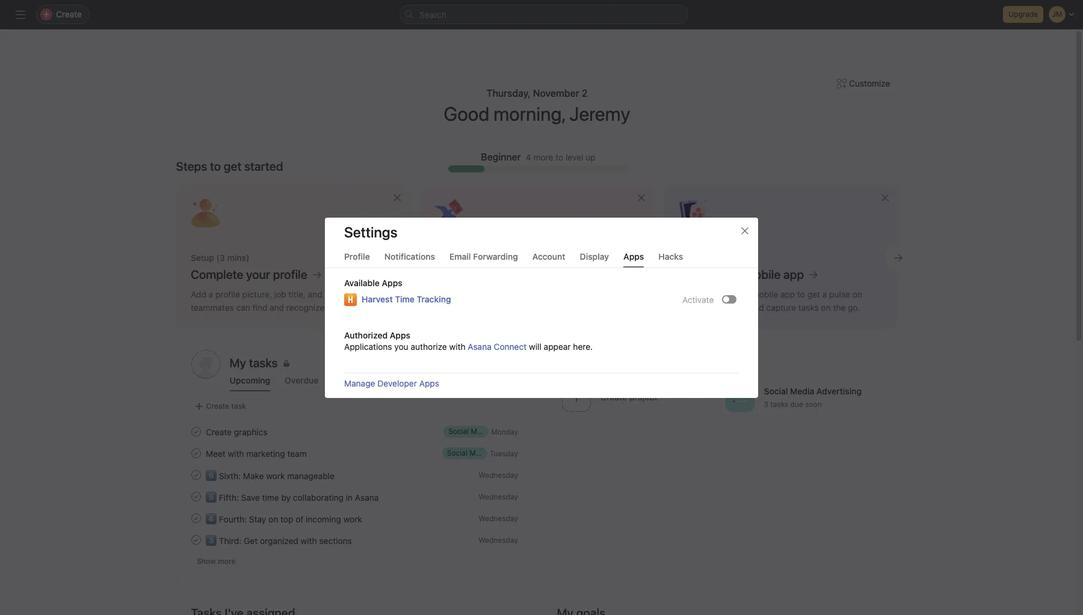 Task type: vqa. For each thing, say whether or not it's contained in the screenshot.
Available on the top
yes



Task type: locate. For each thing, give the bounding box(es) containing it.
completed checkbox left 3️⃣
[[189, 533, 203, 548]]

account button
[[532, 251, 565, 267]]

with right authorize
[[449, 341, 465, 352]]

4 wednesday button from the top
[[478, 536, 518, 545]]

completed image for 3️⃣
[[189, 533, 203, 548]]

1 vertical spatial work
[[343, 514, 362, 524]]

2 completed image from the top
[[189, 511, 203, 526]]

2 wednesday from the top
[[478, 492, 518, 502]]

apps up you
[[390, 330, 410, 340]]

0 vertical spatial asana
[[468, 341, 492, 352]]

sixth:
[[219, 471, 240, 481]]

task
[[231, 402, 246, 411]]

2 completed checkbox from the top
[[189, 446, 203, 461]]

asana left connect
[[468, 341, 492, 352]]

completed image for 6️⃣
[[189, 468, 203, 483]]

connect
[[494, 341, 527, 352]]

asana right in
[[355, 492, 378, 503]]

social media advertising for meet with marketing team
[[447, 449, 530, 458]]

social media advertising link
[[443, 426, 532, 438], [442, 448, 530, 460]]

completed checkbox for meet
[[189, 446, 203, 461]]

customize button
[[829, 73, 898, 94]]

display button
[[580, 251, 609, 267]]

0 horizontal spatial work
[[266, 471, 285, 481]]

add profile photo image
[[191, 350, 220, 379]]

to inside beginner 4 more to level up
[[556, 152, 563, 162]]

0 vertical spatial completed image
[[189, 446, 203, 461]]

completed image for meet
[[189, 446, 203, 461]]

social media advertising link up tuesday
[[443, 426, 532, 438]]

in
[[346, 492, 352, 503]]

advertising down "monday" button
[[492, 449, 530, 458]]

thursday, november 2 good morning, jeremy
[[444, 88, 630, 125]]

social media advertising up tuesday
[[448, 427, 532, 436]]

asana
[[468, 341, 492, 352], [355, 492, 378, 503]]

completed image left meet
[[189, 446, 203, 461]]

marketing
[[246, 449, 285, 459]]

2 horizontal spatial with
[[449, 341, 465, 352]]

my tasks
[[230, 356, 278, 370]]

settings
[[344, 224, 397, 240]]

2
[[582, 88, 588, 99]]

hacks button
[[658, 251, 683, 267]]

create left task
[[206, 402, 229, 411]]

activate
[[682, 294, 714, 304]]

create inside 'create task' button
[[206, 402, 229, 411]]

1 completed checkbox from the top
[[189, 425, 203, 439]]

1 vertical spatial social media advertising link
[[442, 448, 530, 460]]

forwarding
[[473, 251, 518, 261]]

1 vertical spatial create
[[205, 427, 231, 437]]

completed image left "5️⃣"
[[189, 490, 203, 504]]

social left tuesday
[[447, 449, 467, 458]]

switch
[[722, 295, 736, 304]]

completed image
[[189, 425, 203, 439], [189, 468, 203, 483], [189, 490, 203, 504], [189, 533, 203, 548]]

advertising up 'soon'
[[816, 386, 861, 397]]

social up tasks
[[764, 386, 788, 397]]

2 vertical spatial advertising
[[492, 449, 530, 458]]

advertising
[[816, 386, 861, 397], [493, 427, 532, 436], [492, 449, 530, 458]]

steps
[[176, 159, 207, 173]]

completed checkbox left "5️⃣"
[[189, 490, 203, 504]]

of
[[295, 514, 303, 524]]

wednesday
[[478, 471, 518, 480], [478, 492, 518, 502], [478, 514, 518, 523], [478, 536, 518, 545]]

0 vertical spatial completed checkbox
[[189, 511, 203, 526]]

0 vertical spatial social
[[764, 386, 788, 397]]

apps
[[623, 251, 644, 261], [382, 278, 402, 288], [390, 330, 410, 340], [419, 378, 439, 388]]

soon
[[805, 400, 821, 409]]

0 vertical spatial create
[[206, 402, 229, 411]]

0 vertical spatial media
[[790, 386, 814, 397]]

email
[[449, 251, 471, 261]]

completed checkbox left meet
[[189, 446, 203, 461]]

on
[[268, 514, 278, 524]]

0 vertical spatial social media advertising link
[[443, 426, 532, 438]]

media for create graphics
[[471, 427, 491, 436]]

6️⃣
[[205, 471, 216, 481]]

show
[[196, 557, 216, 566]]

beginner
[[481, 152, 521, 162]]

create for create task
[[206, 402, 229, 411]]

1 horizontal spatial work
[[343, 514, 362, 524]]

completed checkbox left 6️⃣
[[189, 468, 203, 483]]

social for meet with marketing team
[[447, 449, 467, 458]]

social media advertising link for meet with marketing team
[[442, 448, 530, 460]]

save
[[241, 492, 260, 503]]

6️⃣ sixth: make work manageable
[[205, 471, 334, 481]]

0 vertical spatial more
[[533, 152, 553, 162]]

Completed checkbox
[[189, 425, 203, 439], [189, 446, 203, 461], [189, 468, 203, 483], [189, 490, 203, 504]]

wednesday for 6️⃣ sixth: make work manageable
[[478, 471, 518, 480]]

november
[[533, 88, 579, 99]]

completed checkbox for create
[[189, 425, 203, 439]]

fifth:
[[219, 492, 239, 503]]

3 completed image from the top
[[189, 490, 203, 504]]

work down in
[[343, 514, 362, 524]]

1 completed image from the top
[[189, 446, 203, 461]]

advertising up tuesday
[[493, 427, 532, 436]]

social inside social media advertising 3 tasks due soon
[[764, 386, 788, 397]]

1 wednesday button from the top
[[478, 471, 518, 480]]

good
[[444, 102, 489, 125]]

2 vertical spatial social
[[447, 449, 467, 458]]

apps inside authorized apps applications you authorize with asana connect will appear here.
[[390, 330, 410, 340]]

team
[[287, 449, 306, 459]]

1 vertical spatial advertising
[[493, 427, 532, 436]]

Completed checkbox
[[189, 511, 203, 526], [189, 533, 203, 548]]

2 wednesday button from the top
[[478, 492, 518, 502]]

completed image left 3️⃣
[[189, 533, 203, 548]]

1 horizontal spatial more
[[533, 152, 553, 162]]

4️⃣
[[205, 514, 216, 524]]

3 wednesday from the top
[[478, 514, 518, 523]]

tuesday
[[489, 449, 518, 458]]

create task button
[[191, 398, 249, 415]]

level
[[566, 152, 583, 162]]

apps up the time
[[382, 278, 402, 288]]

with right meet
[[227, 449, 244, 459]]

completed checkbox down 'create task' button
[[189, 425, 203, 439]]

appear
[[544, 341, 571, 352]]

1 vertical spatial more
[[217, 557, 235, 566]]

completed image down 'create task' button
[[189, 425, 203, 439]]

overdue button
[[285, 375, 319, 392]]

2 completed image from the top
[[189, 468, 203, 483]]

manage developer apps
[[344, 378, 439, 388]]

email forwarding
[[449, 251, 518, 261]]

1 horizontal spatial asana
[[468, 341, 492, 352]]

to
[[556, 152, 563, 162], [210, 159, 221, 173]]

make
[[243, 471, 264, 481]]

4 wednesday from the top
[[478, 536, 518, 545]]

show more
[[196, 557, 235, 566]]

with down of
[[300, 536, 317, 546]]

social media advertising link down "monday" button
[[442, 448, 530, 460]]

to right steps
[[210, 159, 221, 173]]

3 wednesday button from the top
[[478, 514, 518, 523]]

steps to get started
[[176, 159, 283, 173]]

2 vertical spatial media
[[469, 449, 490, 458]]

1 vertical spatial completed checkbox
[[189, 533, 203, 548]]

social left "monday" button
[[448, 427, 469, 436]]

wednesday for 5️⃣ fifth: save time by collaborating in asana
[[478, 492, 518, 502]]

1 horizontal spatial to
[[556, 152, 563, 162]]

1 vertical spatial social
[[448, 427, 469, 436]]

completed
[[333, 375, 377, 386]]

work right the make
[[266, 471, 285, 481]]

social
[[764, 386, 788, 397], [448, 427, 469, 436], [447, 449, 467, 458]]

social media advertising down "monday" button
[[447, 449, 530, 458]]

more right show at the bottom left
[[217, 557, 235, 566]]

work
[[266, 471, 285, 481], [343, 514, 362, 524]]

notifications
[[384, 251, 435, 261]]

2 vertical spatial with
[[300, 536, 317, 546]]

notifications button
[[384, 251, 435, 267]]

social media advertising 3 tasks due soon
[[764, 386, 861, 409]]

social media advertising
[[448, 427, 532, 436], [447, 449, 530, 458]]

monday
[[491, 428, 518, 437]]

1 completed image from the top
[[189, 425, 203, 439]]

3 completed checkbox from the top
[[189, 468, 203, 483]]

completed checkbox left the 4️⃣
[[189, 511, 203, 526]]

here.
[[573, 341, 593, 352]]

upcoming button
[[230, 375, 270, 392]]

1 vertical spatial media
[[471, 427, 491, 436]]

to left level
[[556, 152, 563, 162]]

completed checkbox for 3️⃣
[[189, 533, 203, 548]]

1 vertical spatial social media advertising
[[447, 449, 530, 458]]

create
[[206, 402, 229, 411], [205, 427, 231, 437]]

1 vertical spatial with
[[227, 449, 244, 459]]

0 vertical spatial advertising
[[816, 386, 861, 397]]

completed image left the 4️⃣
[[189, 511, 203, 526]]

list image
[[732, 390, 747, 405]]

completed image
[[189, 446, 203, 461], [189, 511, 203, 526]]

completed image left 6️⃣
[[189, 468, 203, 483]]

more right 4
[[533, 152, 553, 162]]

0 horizontal spatial more
[[217, 557, 235, 566]]

more
[[533, 152, 553, 162], [217, 557, 235, 566]]

1 vertical spatial asana
[[355, 492, 378, 503]]

tuesday button
[[489, 449, 518, 458]]

tasks
[[770, 400, 788, 409]]

4 completed checkbox from the top
[[189, 490, 203, 504]]

0 horizontal spatial to
[[210, 159, 221, 173]]

more inside beginner 4 more to level up
[[533, 152, 553, 162]]

0 vertical spatial social media advertising
[[448, 427, 532, 436]]

1 wednesday from the top
[[478, 471, 518, 480]]

4 completed image from the top
[[189, 533, 203, 548]]

tracking
[[417, 294, 451, 304]]

top
[[280, 514, 293, 524]]

completed image for create
[[189, 425, 203, 439]]

with
[[449, 341, 465, 352], [227, 449, 244, 459], [300, 536, 317, 546]]

2 completed checkbox from the top
[[189, 533, 203, 548]]

1 vertical spatial completed image
[[189, 511, 203, 526]]

1 horizontal spatial with
[[300, 536, 317, 546]]

1 completed checkbox from the top
[[189, 511, 203, 526]]

0 vertical spatial with
[[449, 341, 465, 352]]

create up meet
[[205, 427, 231, 437]]



Task type: describe. For each thing, give the bounding box(es) containing it.
asana connect link
[[468, 341, 527, 352]]

wednesday for 3️⃣ third: get organized with sections
[[478, 536, 518, 545]]

4
[[526, 152, 531, 162]]

create for create graphics
[[205, 427, 231, 437]]

manage
[[344, 378, 375, 388]]

apps button
[[623, 251, 644, 267]]

customize
[[849, 78, 890, 88]]

completed checkbox for 6️⃣
[[189, 468, 203, 483]]

up
[[586, 152, 596, 162]]

upgrade
[[1009, 10, 1038, 19]]

completed button
[[333, 375, 377, 392]]

media inside social media advertising 3 tasks due soon
[[790, 386, 814, 397]]

scroll card carousel right image
[[893, 253, 903, 263]]

profile
[[344, 251, 370, 261]]

3️⃣
[[205, 536, 216, 546]]

0 horizontal spatial with
[[227, 449, 244, 459]]

wednesday button for 4️⃣ fourth: stay on top of incoming work
[[478, 514, 518, 523]]

completed image for 4️⃣
[[189, 511, 203, 526]]

with inside authorized apps applications you authorize with asana connect will appear here.
[[449, 341, 465, 352]]

0 horizontal spatial asana
[[355, 492, 378, 503]]

developer
[[377, 378, 417, 388]]

monday button
[[491, 428, 518, 437]]

close image
[[740, 226, 750, 236]]

authorize
[[411, 341, 447, 352]]

manage developer apps link
[[344, 378, 439, 388]]

incoming
[[305, 514, 341, 524]]

authorized
[[344, 330, 388, 340]]

media for meet with marketing team
[[469, 449, 490, 458]]

5️⃣
[[205, 492, 216, 503]]

available
[[344, 278, 380, 288]]

stay
[[249, 514, 266, 524]]

available apps
[[344, 278, 402, 288]]

manageable
[[287, 471, 334, 481]]

collaborating
[[293, 492, 343, 503]]

by
[[281, 492, 290, 503]]

completed image for 5️⃣
[[189, 490, 203, 504]]

beginner 4 more to level up
[[481, 152, 596, 162]]

3️⃣ third: get organized with sections
[[205, 536, 352, 546]]

meet
[[205, 449, 225, 459]]

create graphics
[[205, 427, 267, 437]]

advertising for meet with marketing team
[[492, 449, 530, 458]]

jeremy
[[569, 102, 630, 125]]

meet with marketing team
[[205, 449, 306, 459]]

completed checkbox for 5️⃣
[[189, 490, 203, 504]]

wednesday button for 5️⃣ fifth: save time by collaborating in asana
[[478, 492, 518, 502]]

more inside button
[[217, 557, 235, 566]]

advertising for create graphics
[[493, 427, 532, 436]]

authorized apps applications you authorize with asana connect will appear here.
[[344, 330, 593, 352]]

morning,
[[494, 102, 565, 125]]

create task
[[206, 402, 246, 411]]

show more button
[[191, 554, 241, 570]]

create project
[[600, 392, 657, 402]]

apps right developer
[[419, 378, 439, 388]]

my tasks link
[[230, 355, 517, 372]]

graphics
[[234, 427, 267, 437]]

social media advertising link for create graphics
[[443, 426, 532, 438]]

email forwarding button
[[449, 251, 518, 267]]

overdue
[[285, 375, 319, 386]]

asana inside authorized apps applications you authorize with asana connect will appear here.
[[468, 341, 492, 352]]

wednesday for 4️⃣ fourth: stay on top of incoming work
[[478, 514, 518, 523]]

fourth:
[[219, 514, 246, 524]]

applications
[[344, 341, 392, 352]]

upcoming
[[230, 375, 270, 386]]

advertising inside social media advertising 3 tasks due soon
[[816, 386, 861, 397]]

account
[[532, 251, 565, 261]]

time
[[395, 294, 415, 304]]

apps left hacks
[[623, 251, 644, 261]]

get started
[[224, 159, 283, 173]]

third:
[[219, 536, 241, 546]]

get
[[243, 536, 257, 546]]

5️⃣ fifth: save time by collaborating in asana
[[205, 492, 378, 503]]

completed checkbox for 4️⃣
[[189, 511, 203, 526]]

profile button
[[344, 251, 370, 267]]

social for create graphics
[[448, 427, 469, 436]]

sections
[[319, 536, 352, 546]]

display
[[580, 251, 609, 261]]

create project link
[[557, 379, 720, 418]]

0 vertical spatial work
[[266, 471, 285, 481]]

upgrade button
[[1003, 6, 1043, 23]]

thursday,
[[487, 88, 531, 99]]

wednesday button for 6️⃣ sixth: make work manageable
[[478, 471, 518, 480]]

harvest time tracking
[[362, 294, 451, 304]]

hacks
[[658, 251, 683, 261]]

you
[[394, 341, 408, 352]]

harvest time tracking link
[[362, 293, 451, 306]]

time
[[262, 492, 279, 503]]

due
[[790, 400, 803, 409]]

social media advertising for create graphics
[[448, 427, 532, 436]]

wednesday button for 3️⃣ third: get organized with sections
[[478, 536, 518, 545]]

will
[[529, 341, 541, 352]]



